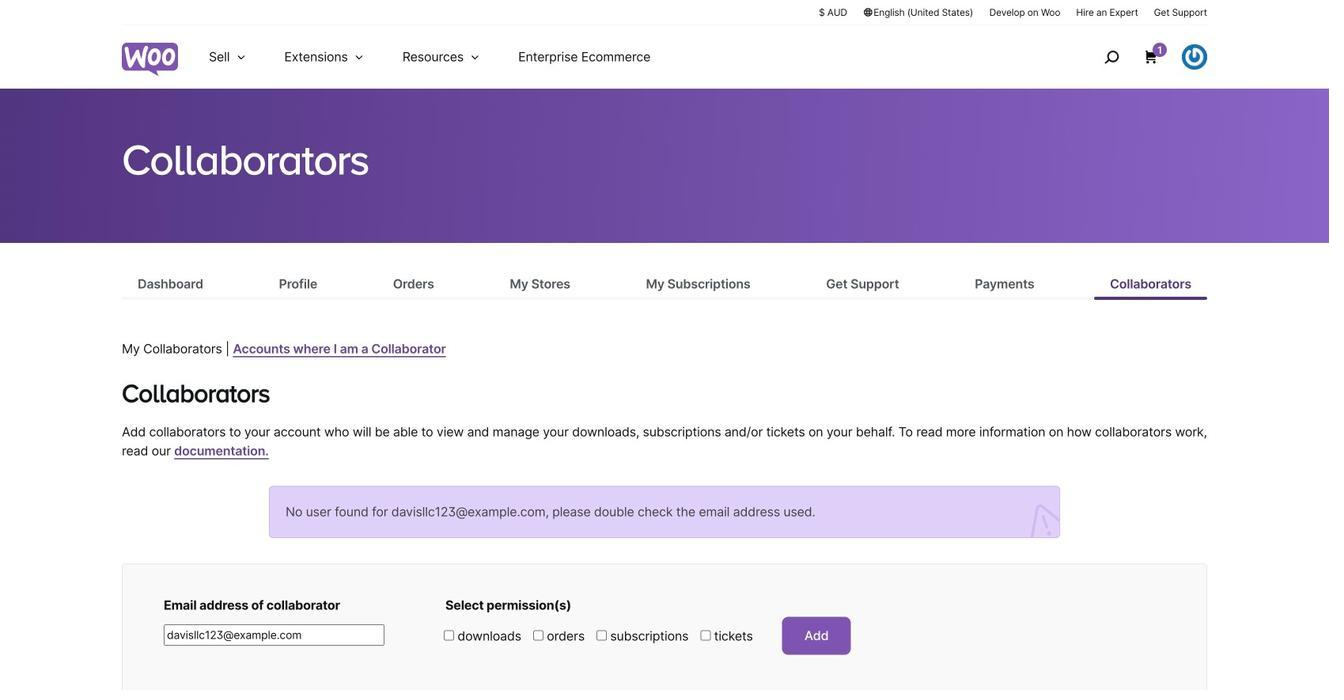 Task type: locate. For each thing, give the bounding box(es) containing it.
open account menu image
[[1182, 44, 1208, 70]]

service navigation menu element
[[1071, 31, 1208, 83]]

None checkbox
[[597, 630, 607, 641]]

None checkbox
[[444, 630, 454, 641], [533, 630, 544, 641], [701, 630, 711, 641], [444, 630, 454, 641], [533, 630, 544, 641], [701, 630, 711, 641]]



Task type: describe. For each thing, give the bounding box(es) containing it.
search image
[[1099, 44, 1125, 70]]



